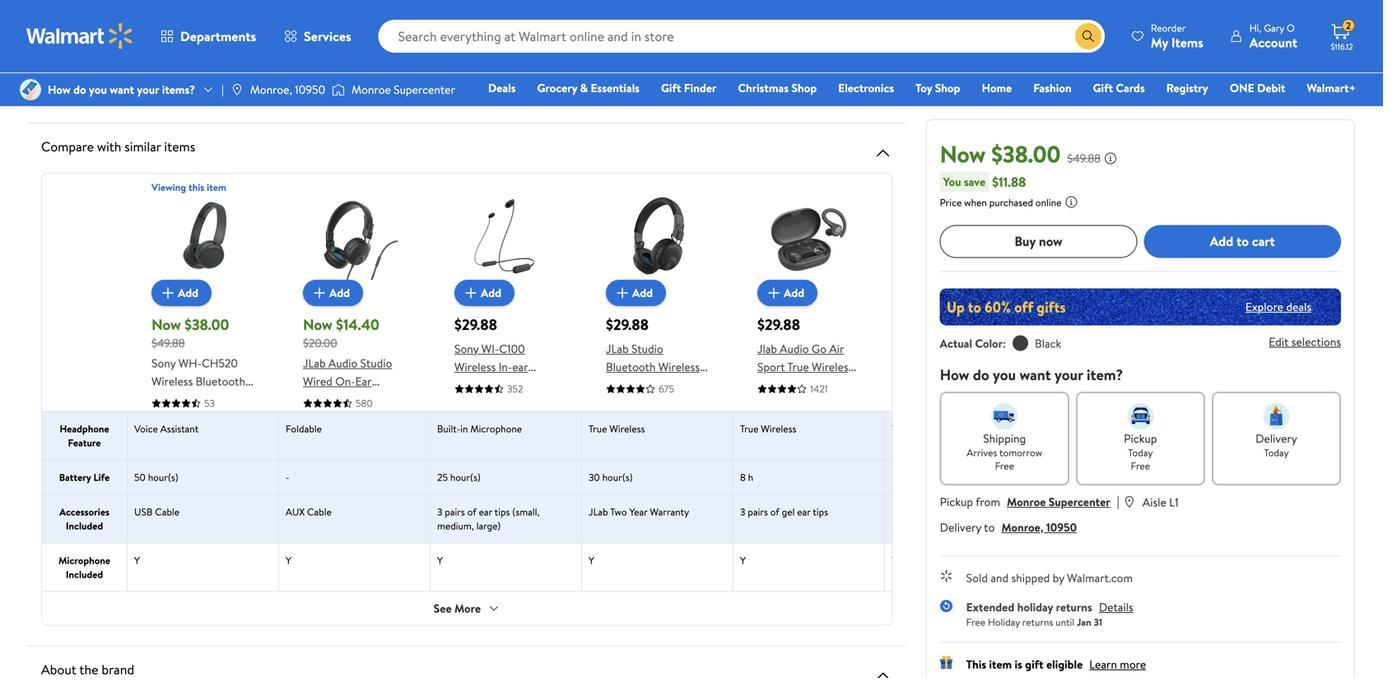 Task type: vqa. For each thing, say whether or not it's contained in the screenshot.
Now in Now $14.40 $20.00 JLab Audio Studio Wired On-Ear Headphones
yes



Task type: describe. For each thing, give the bounding box(es) containing it.
1 y from the left
[[134, 554, 140, 568]]

information.
[[251, 86, 314, 102]]

of for ear
[[467, 505, 476, 519]]

when
[[964, 195, 987, 209]]

intent image for delivery image
[[1263, 403, 1290, 430]]

hi, gary o account
[[1249, 21, 1297, 51]]

wireless down hour
[[609, 422, 645, 436]]

purchased
[[989, 195, 1033, 209]]

$38.00 for now $38.00 $49.88 sony wh-ch520 wireless bluetooth headphones with microphone-black
[[185, 314, 229, 335]]

others
[[462, 86, 494, 102]]

wireless inside $29.88 jlab studio bluetooth wireless on-ear headphones | 30  hour bluetooth 5 playtime | eq3 sound | ultra-plush faux leather & cloud foam cushions | track and volume controls | black
[[658, 359, 700, 375]]

toy shop
[[915, 80, 960, 96]]

you left see on the top left of page
[[564, 86, 583, 102]]

now
[[1039, 232, 1063, 250]]

until
[[1056, 615, 1074, 629]]

all
[[425, 14, 436, 30]]

now $38.00 group
[[151, 194, 255, 426]]

cable for aux cable
[[307, 505, 332, 519]]

0 vertical spatial see
[[772, 86, 790, 102]]

wireless inside $29.88 sony wi-c100 wireless in-ear bluetooth headphones with built-in microphone, blue
[[454, 359, 496, 375]]

see inside button
[[434, 601, 452, 617]]

home
[[982, 80, 1012, 96]]

and right sold
[[991, 570, 1009, 586]]

now $14.40 group
[[303, 194, 407, 410]]

hour
[[627, 395, 652, 411]]

today for pickup
[[1128, 446, 1153, 460]]

services
[[304, 27, 351, 45]]

want for items?
[[110, 81, 134, 98]]

to for add to cart
[[1236, 232, 1249, 250]]

headphones inside now $14.40 $20.00 jlab audio studio wired on-ear headphones
[[303, 391, 365, 407]]

add for $14.40
[[329, 285, 350, 301]]

explore deals
[[1245, 299, 1311, 315]]

departments
[[180, 27, 256, 45]]

2 $29.88 group from the left
[[606, 194, 710, 538]]

50 hour(s) cell
[[128, 461, 279, 494]]

blue
[[454, 431, 476, 447]]

usb cable cell
[[128, 495, 279, 543]]

8 h
[[740, 470, 753, 484]]

row containing headphone feature
[[42, 411, 1383, 460]]

you left show
[[89, 81, 107, 98]]

you right show
[[142, 86, 160, 102]]

 image for how do you want your items?
[[20, 79, 41, 100]]

audio for $29.88
[[780, 341, 809, 357]]

add inside add to cart button
[[1210, 232, 1233, 250]]

add button for sony
[[454, 280, 515, 306]]

easy
[[214, 43, 236, 59]]

0 vertical spatial to
[[100, 86, 111, 102]]

360
[[64, 14, 83, 30]]

3 $29.88 group from the left
[[757, 194, 861, 400]]

true inside $29.88 jlab audio go air sport true wireless earbuds
[[787, 359, 809, 375]]

electronics link
[[831, 79, 901, 97]]

electronics
[[838, 80, 894, 96]]

| down plastic
[[221, 81, 224, 98]]

shipping
[[983, 430, 1026, 446]]

in-
[[499, 359, 512, 375]]

| right "warranty" at the bottom left of the page
[[692, 504, 695, 520]]

we aim to show you accurate product information. manufacturers, suppliers and others provide what you see here, and we have not verified it. see our disclaimer
[[61, 86, 862, 102]]

1 $29.88 group from the left
[[454, 194, 558, 447]]

voice for first voice assistant cell from right
[[892, 422, 915, 436]]

-
[[286, 470, 289, 484]]

jlab audio go air sport true wireless earbuds image
[[766, 194, 852, 280]]

hour(s) for 30 hour(s)
[[602, 470, 633, 484]]

show
[[114, 86, 139, 102]]

and left the easy
[[193, 43, 211, 59]]

50
[[134, 470, 146, 484]]

voice assistant for first voice assistant cell from right
[[892, 422, 956, 436]]

item inside row
[[207, 180, 226, 194]]

in inside '360 reality audio compatible so you can fully immerse yourself in sound all around you. siri/google assistant compatible. swivel design for compact and easy carrying. partially made with recycled plastic and uses plastic-free packaging.'
[[381, 14, 390, 30]]

reality
[[86, 14, 120, 30]]

3 for 3 pairs of gel ear tips
[[740, 505, 745, 519]]

usb cable
[[134, 505, 180, 519]]

for
[[129, 43, 144, 59]]

1 horizontal spatial 10950
[[1046, 519, 1077, 535]]

5 y from the left
[[740, 554, 746, 568]]

large)
[[476, 519, 501, 533]]

& inside $29.88 jlab studio bluetooth wireless on-ear headphones | 30  hour bluetooth 5 playtime | eq3 sound | ultra-plush faux leather & cloud foam cushions | track and volume controls | black
[[672, 449, 680, 466]]

add to cart image for jlab
[[764, 283, 784, 303]]

bluetooth up eq3
[[655, 395, 705, 411]]

in inside $29.88 sony wi-c100 wireless in-ear bluetooth headphones with built-in microphone, blue
[[481, 413, 490, 429]]

shipping arrives tomorrow free
[[967, 430, 1042, 473]]

3 for 3 pairs of ear tips (small, medium, large)
[[437, 505, 442, 519]]

& inside grocery & essentials link
[[580, 80, 588, 96]]

row containing battery life
[[42, 460, 1383, 494]]

studio inside now $14.40 $20.00 jlab audio studio wired on-ear headphones
[[360, 355, 392, 371]]

3 pairs of ear tips (small, medium, large) cell
[[431, 495, 582, 543]]

8 h cell
[[734, 461, 885, 494]]

is
[[1015, 656, 1022, 672]]

one
[[1230, 80, 1254, 96]]

not
[[696, 86, 713, 102]]

items?
[[162, 81, 195, 98]]

add for sony
[[481, 285, 501, 301]]

add button for jlab
[[606, 280, 666, 306]]

learn more button
[[1089, 656, 1146, 672]]

3 pairs of gel ear tips cell
[[734, 495, 885, 543]]

2 horizontal spatial black
[[1035, 335, 1061, 351]]

headphones inside $29.88 sony wi-c100 wireless in-ear bluetooth headphones with built-in microphone, blue
[[454, 395, 517, 411]]

free
[[319, 57, 339, 73]]

now for now $38.00 $49.88 sony wh-ch520 wireless bluetooth headphones with microphone-black
[[151, 314, 181, 335]]

delivery today
[[1256, 430, 1297, 460]]

edit selections button
[[1269, 334, 1341, 350]]

1 horizontal spatial monroe,
[[1001, 519, 1043, 535]]

2 tips from the left
[[813, 505, 828, 519]]

registry link
[[1159, 79, 1216, 97]]

add to cart image for jlab
[[612, 283, 632, 303]]

| left ultra-
[[640, 431, 642, 447]]

around
[[439, 14, 473, 30]]

cart
[[1252, 232, 1275, 250]]

manufacturers,
[[316, 86, 392, 102]]

monroe, 10950 button
[[1001, 519, 1077, 535]]

microphone included row header
[[42, 544, 128, 591]]

plastic
[[203, 57, 235, 73]]

sold and shipped by walmart.com
[[966, 570, 1133, 586]]

studio inside $29.88 jlab studio bluetooth wireless on-ear headphones | 30  hour bluetooth 5 playtime | eq3 sound | ultra-plush faux leather & cloud foam cushions | track and volume controls | black
[[631, 341, 663, 357]]

you down :
[[993, 364, 1016, 385]]

0 horizontal spatial monroe,
[[250, 81, 292, 98]]

jlab two year warranty
[[589, 505, 689, 519]]

6 y from the left
[[892, 554, 897, 568]]

compare
[[41, 137, 94, 156]]

25 hour(s) cell
[[431, 461, 582, 494]]

4 y cell from the left
[[582, 544, 734, 591]]

holiday
[[988, 615, 1020, 629]]

25
[[437, 470, 448, 484]]

monroe, 10950
[[250, 81, 325, 98]]

row containing microphone included
[[42, 543, 1383, 591]]

hour(s) for 14 hour(s)
[[903, 470, 934, 484]]

playtime
[[615, 413, 658, 429]]

assistant for first voice assistant cell from right
[[918, 422, 956, 436]]

ear inside $29.88 jlab studio bluetooth wireless on-ear headphones | 30  hour bluetooth 5 playtime | eq3 sound | ultra-plush faux leather & cloud foam cushions | track and volume controls | black
[[626, 377, 642, 393]]

and left the uses
[[238, 57, 256, 73]]

jlab studio bluetooth wireless on-ear headphones | 30  hour bluetooth 5 playtime | eq3 sound | ultra-plush faux leather & cloud foam cushions | track and volume controls | black image
[[615, 194, 701, 280]]

details
[[1099, 599, 1133, 615]]

battery life row header
[[42, 461, 128, 494]]

life
[[93, 470, 110, 484]]

wh-
[[178, 355, 202, 371]]

and left 'we'
[[633, 86, 651, 102]]

black inside $29.88 jlab studio bluetooth wireless on-ear headphones | 30  hour bluetooth 5 playtime | eq3 sound | ultra-plush faux leather & cloud foam cushions | track and volume controls | black
[[606, 522, 632, 538]]

deals
[[1286, 299, 1311, 315]]

2 voice assistant cell from the left
[[885, 412, 1036, 460]]

arrives
[[967, 446, 997, 460]]

microphone,
[[492, 413, 555, 429]]

0 horizontal spatial returns
[[1022, 615, 1053, 629]]

| left aisle
[[1117, 492, 1120, 510]]

accessories included row header
[[42, 495, 128, 543]]

walmart+
[[1307, 80, 1356, 96]]

extended
[[966, 599, 1014, 615]]

from
[[976, 494, 1000, 510]]

53
[[204, 396, 215, 410]]

0 vertical spatial supercenter
[[394, 81, 455, 98]]

want for item?
[[1020, 364, 1051, 385]]

1 voice assistant cell from the left
[[128, 412, 279, 460]]

ultra-
[[645, 431, 674, 447]]

sound
[[606, 431, 637, 447]]

0 horizontal spatial monroe
[[352, 81, 391, 98]]

this item is gift eligible learn more
[[966, 656, 1146, 672]]

plush
[[674, 431, 701, 447]]

aux cable cell
[[279, 495, 431, 543]]

now $38.00
[[940, 138, 1061, 170]]

| left eq3
[[661, 413, 663, 429]]

supercenter inside pickup from monroe supercenter |
[[1049, 494, 1110, 510]]

ear inside now $14.40 $20.00 jlab audio studio wired on-ear headphones
[[355, 373, 372, 389]]

voice assistant for first voice assistant cell
[[134, 422, 199, 436]]

1 horizontal spatial returns
[[1056, 599, 1092, 615]]

earbuds
[[757, 377, 797, 393]]

carrying.
[[238, 43, 282, 59]]

add button for $38.00
[[151, 280, 212, 306]]

2 y cell from the left
[[279, 544, 431, 591]]

medium,
[[437, 519, 474, 533]]

two
[[610, 505, 627, 519]]

delivery for to
[[940, 519, 981, 535]]

buy now button
[[940, 225, 1137, 258]]

$29.88 sony wi-c100 wireless in-ear bluetooth headphones with built-in microphone, blue
[[454, 314, 555, 447]]

wireless down earbuds
[[761, 422, 796, 436]]

now $14.40 $20.00 jlab audio studio wired on-ear headphones
[[303, 314, 392, 407]]

1 horizontal spatial item
[[989, 656, 1012, 672]]

edit selections
[[1269, 334, 1341, 350]]

charging case
[[892, 505, 952, 519]]

$49.88 inside now $38.00 $49.88 sony wh-ch520 wireless bluetooth headphones with microphone-black
[[151, 335, 185, 351]]

shipped
[[1011, 570, 1050, 586]]

assistant for first voice assistant cell
[[160, 422, 199, 436]]

microphone inside microphone included row header
[[58, 554, 110, 568]]

similar
[[125, 137, 161, 156]]

| up 5
[[606, 395, 608, 411]]

add for jlab
[[632, 285, 653, 301]]

christmas
[[738, 80, 789, 96]]

bluetooth up hour
[[606, 359, 656, 375]]

headphone
[[60, 422, 109, 436]]

$11.88
[[992, 173, 1026, 191]]

to for delivery to monroe, 10950
[[984, 519, 995, 535]]

walmart.com
[[1067, 570, 1133, 586]]

cloud
[[606, 468, 636, 484]]

compare with similar items image
[[873, 143, 893, 163]]

free inside extended holiday returns details free holiday returns until jan 31
[[966, 615, 985, 629]]

tips inside "3 pairs of ear tips (small, medium, large)"
[[494, 505, 510, 519]]

5 y cell from the left
[[734, 544, 885, 591]]

warranty
[[650, 505, 689, 519]]

see more
[[434, 601, 481, 617]]

do for how do you want your items?
[[73, 81, 86, 98]]

audio for 360
[[123, 14, 152, 30]]

walmart image
[[26, 23, 133, 49]]

| left track
[[654, 486, 656, 502]]

cushions
[[606, 486, 651, 502]]

included for accessories
[[66, 519, 103, 533]]

we
[[654, 86, 668, 102]]



Task type: locate. For each thing, give the bounding box(es) containing it.
with left 'similar'
[[97, 137, 121, 156]]

year
[[629, 505, 647, 519]]

0 horizontal spatial 3
[[437, 505, 442, 519]]

see more button
[[420, 596, 514, 622]]

1 row from the top
[[42, 180, 1383, 538]]

ear inside "3 pairs of ear tips (small, medium, large)"
[[479, 505, 492, 519]]

1 included from the top
[[66, 519, 103, 533]]

your for item?
[[1055, 364, 1083, 385]]

black down two on the bottom left of page
[[606, 522, 632, 538]]

delivery for today
[[1256, 430, 1297, 446]]

2 horizontal spatial audio
[[780, 341, 809, 357]]

2 add to cart image from the left
[[310, 283, 329, 303]]

now inside now $38.00 $49.88 sony wh-ch520 wireless bluetooth headphones with microphone-black
[[151, 314, 181, 335]]

0 horizontal spatial free
[[966, 615, 985, 629]]

assistant
[[120, 28, 165, 44], [160, 422, 199, 436], [918, 422, 956, 436]]

hour(s) inside 'cell'
[[450, 470, 481, 484]]

wireless inside $29.88 jlab audio go air sport true wireless earbuds
[[812, 359, 853, 375]]

headphones inside now $38.00 $49.88 sony wh-ch520 wireless bluetooth headphones with microphone-black
[[151, 391, 214, 407]]

assistant up made
[[120, 28, 165, 44]]

free inside shipping arrives tomorrow free
[[995, 459, 1014, 473]]

you right so
[[227, 14, 245, 30]]

0 horizontal spatial of
[[467, 505, 476, 519]]

0 horizontal spatial sony
[[151, 355, 176, 371]]

pairs for 3 pairs of ear tips (small, medium, large)
[[445, 505, 465, 519]]

1 horizontal spatial see
[[772, 86, 790, 102]]

1 horizontal spatial voice assistant
[[892, 422, 956, 436]]

item left the is at the right of page
[[989, 656, 1012, 672]]

shop for christmas shop
[[791, 80, 817, 96]]

jlab
[[606, 341, 629, 357], [303, 355, 326, 371], [589, 505, 608, 519]]

now up wh-
[[151, 314, 181, 335]]

1 horizontal spatial 30
[[611, 395, 624, 411]]

pairs inside "3 pairs of ear tips (small, medium, large)"
[[445, 505, 465, 519]]

pickup inside pickup from monroe supercenter |
[[940, 494, 973, 510]]

with right made
[[134, 57, 155, 73]]

toy shop link
[[908, 79, 968, 97]]

jlab left two on the bottom left of page
[[589, 505, 608, 519]]

4 hour(s) from the left
[[903, 470, 934, 484]]

30 left cloud
[[589, 470, 600, 484]]

grocery & essentials link
[[530, 79, 647, 97]]

compatible.
[[168, 28, 226, 44]]

0 horizontal spatial &
[[580, 80, 588, 96]]

see our disclaimer button
[[772, 86, 862, 102]]

0 horizontal spatial true wireless
[[589, 422, 645, 436]]

- cell
[[279, 461, 431, 494]]

pairs left gel at right
[[748, 505, 768, 519]]

3 $29.88 from the left
[[757, 314, 800, 335]]

to inside button
[[1236, 232, 1249, 250]]

$29.88 group
[[454, 194, 558, 447], [606, 194, 710, 538], [757, 194, 861, 400]]

h
[[748, 470, 753, 484]]

3 pairs of ear tips (small, medium, large)
[[437, 505, 540, 533]]

shop inside 'link'
[[935, 80, 960, 96]]

2 horizontal spatial ear
[[797, 505, 811, 519]]

price when purchased online
[[940, 195, 1061, 209]]

do down "color"
[[973, 364, 989, 385]]

0 horizontal spatial $29.88 group
[[454, 194, 558, 447]]

sony wi-c100 wireless in-ear bluetooth headphones with built-in microphone, blue image
[[463, 194, 549, 280]]

2 voice assistant from the left
[[892, 422, 956, 436]]

$49.88 up wh-
[[151, 335, 185, 351]]

battery
[[59, 470, 91, 484]]

add left cart
[[1210, 232, 1233, 250]]

2 vertical spatial to
[[984, 519, 995, 535]]

1 gift from the left
[[661, 80, 681, 96]]

1 vertical spatial want
[[1020, 364, 1051, 385]]

audio
[[123, 14, 152, 30], [780, 341, 809, 357], [328, 355, 358, 371]]

of inside "3 pairs of ear tips (small, medium, large)"
[[467, 505, 476, 519]]

0 vertical spatial monroe,
[[250, 81, 292, 98]]

1 y cell from the left
[[128, 544, 279, 591]]

have
[[671, 86, 694, 102]]

do down partially
[[73, 81, 86, 98]]

add down jlab audio go air sport true wireless earbuds image
[[784, 285, 804, 301]]

1 vertical spatial 10950
[[1046, 519, 1077, 535]]

1 horizontal spatial delivery
[[1256, 430, 1297, 446]]

foldable cell
[[279, 412, 431, 460]]

how left aim
[[48, 81, 71, 98]]

monroe supercenter
[[352, 81, 455, 98]]

$116.12
[[1331, 41, 1353, 52]]

now for now $38.00
[[940, 138, 986, 170]]

gift
[[1025, 656, 1044, 672]]

built-
[[454, 413, 481, 429]]

gift for gift finder
[[661, 80, 681, 96]]

add inside now $38.00 group
[[178, 285, 198, 301]]

add to cart image for $14.40
[[310, 283, 329, 303]]

2 3 from the left
[[740, 505, 745, 519]]

3 hour(s) from the left
[[602, 470, 633, 484]]

on- inside $29.88 jlab studio bluetooth wireless on-ear headphones | 30  hour bluetooth 5 playtime | eq3 sound | ultra-plush faux leather & cloud foam cushions | track and volume controls | black
[[606, 377, 626, 393]]

$38.00
[[991, 138, 1061, 170], [185, 314, 229, 335]]

home link
[[974, 79, 1019, 97]]

ear right the medium,
[[479, 505, 492, 519]]

and
[[193, 43, 211, 59], [238, 57, 256, 73], [442, 86, 460, 102], [633, 86, 651, 102], [687, 486, 705, 502], [991, 570, 1009, 586]]

6 y cell from the left
[[885, 544, 1036, 591]]

1 horizontal spatial on-
[[606, 377, 626, 393]]

learn more about strikethrough prices image
[[1104, 152, 1117, 165]]

voice for first voice assistant cell
[[134, 422, 158, 436]]

deals link
[[481, 79, 523, 97]]

1 horizontal spatial $29.88 group
[[606, 194, 710, 538]]

jlab inside now $14.40 $20.00 jlab audio studio wired on-ear headphones
[[303, 355, 326, 371]]

2 add button from the left
[[303, 280, 363, 306]]

sony left wi-
[[454, 341, 479, 357]]

2 row from the top
[[42, 411, 1383, 460]]

wireless down wh-
[[151, 373, 193, 389]]

1 3 from the left
[[437, 505, 442, 519]]

add up $14.40
[[329, 285, 350, 301]]

1 vertical spatial see
[[434, 601, 452, 617]]

your for items?
[[137, 81, 159, 98]]

hour(s) up cushions
[[602, 470, 633, 484]]

$29.88 inside $29.88 jlab studio bluetooth wireless on-ear headphones | 30  hour bluetooth 5 playtime | eq3 sound | ultra-plush faux leather & cloud foam cushions | track and volume controls | black
[[606, 314, 649, 335]]

on- up 5
[[606, 377, 626, 393]]

sony wh-ch520 wireless bluetooth headphones with microphone-black image
[[161, 194, 246, 280]]

Walmart Site-Wide search field
[[378, 20, 1105, 53]]

pickup for pickup today free
[[1124, 430, 1157, 446]]

legal information image
[[1065, 195, 1078, 208]]

 image
[[20, 79, 41, 100], [230, 83, 244, 96]]

add to cart image down sony wh-ch520 wireless bluetooth headphones with microphone-black image
[[158, 283, 178, 303]]

wireless up 675
[[658, 359, 700, 375]]

0 horizontal spatial  image
[[20, 79, 41, 100]]

you inside '360 reality audio compatible so you can fully immerse yourself in sound all around you. siri/google assistant compatible. swivel design for compact and easy carrying. partially made with recycled plastic and uses plastic-free packaging.'
[[227, 14, 245, 30]]

$29.88 for $29.88 sony wi-c100 wireless in-ear bluetooth headphones with built-in microphone, blue
[[454, 314, 497, 335]]

0 horizontal spatial delivery
[[940, 519, 981, 535]]

fashion
[[1033, 80, 1072, 96]]

voice assistant cell
[[128, 412, 279, 460], [885, 412, 1036, 460]]

y down aux
[[286, 554, 291, 568]]

price
[[940, 195, 962, 209]]

free inside the pickup today free
[[1131, 459, 1150, 473]]

monroe, down the uses
[[250, 81, 292, 98]]

0 vertical spatial &
[[580, 80, 588, 96]]

1 vertical spatial how
[[940, 364, 969, 385]]

0 horizontal spatial black
[[216, 410, 243, 426]]

hour(s) for 50 hour(s)
[[148, 470, 178, 484]]

2 of from the left
[[770, 505, 779, 519]]

0 horizontal spatial ear
[[355, 373, 372, 389]]

0 horizontal spatial your
[[137, 81, 159, 98]]

monroe, down pickup from monroe supercenter |
[[1001, 519, 1043, 535]]

headphones up built-
[[454, 395, 517, 411]]

about the brand image
[[873, 666, 893, 678]]

0 horizontal spatial pairs
[[445, 505, 465, 519]]

monroe inside pickup from monroe supercenter |
[[1007, 494, 1046, 510]]

ear inside $29.88 sony wi-c100 wireless in-ear bluetooth headphones with built-in microphone, blue
[[512, 359, 528, 375]]

2 pairs from the left
[[748, 505, 768, 519]]

1 today from the left
[[1128, 446, 1153, 460]]

y
[[134, 554, 140, 568], [286, 554, 291, 568], [437, 554, 443, 568], [589, 554, 594, 568], [740, 554, 746, 568], [892, 554, 897, 568]]

y cell down usb cable cell
[[128, 544, 279, 591]]

0 horizontal spatial $49.88
[[151, 335, 185, 351]]

$29.88 jlab audio go air sport true wireless earbuds
[[757, 314, 853, 393]]

on- inside now $14.40 $20.00 jlab audio studio wired on-ear headphones
[[335, 373, 355, 389]]

controls
[[646, 504, 690, 520]]

item right 'this'
[[207, 180, 226, 194]]

$38.00 up $11.88
[[991, 138, 1061, 170]]

4 add to cart image from the left
[[612, 283, 632, 303]]

headphones down wired
[[303, 391, 365, 407]]

gary
[[1264, 21, 1284, 35]]

add down sony wh-ch520 wireless bluetooth headphones with microphone-black image
[[178, 285, 198, 301]]

and right track
[[687, 486, 705, 502]]

row containing now $38.00
[[42, 180, 1383, 538]]

wired
[[303, 373, 332, 389]]

0 horizontal spatial on-
[[335, 373, 355, 389]]

one debit
[[1230, 80, 1285, 96]]

voice up 50
[[134, 422, 158, 436]]

1 vertical spatial $49.88
[[151, 335, 185, 351]]

cable right aux
[[307, 505, 332, 519]]

how for how do you want your items?
[[48, 81, 71, 98]]

row
[[42, 180, 1383, 538], [42, 411, 1383, 460], [42, 460, 1383, 494], [42, 494, 1383, 543], [42, 543, 1383, 591]]

0 vertical spatial microphone
[[470, 422, 522, 436]]

monroe up the monroe, 10950 button
[[1007, 494, 1046, 510]]

with inside $29.88 sony wi-c100 wireless in-ear bluetooth headphones with built-in microphone, blue
[[519, 395, 541, 411]]

add to cart image for sony
[[461, 283, 481, 303]]

14
[[892, 470, 901, 484]]

black inside now $38.00 $49.88 sony wh-ch520 wireless bluetooth headphones with microphone-black
[[216, 410, 243, 426]]

1 horizontal spatial $49.88
[[1067, 150, 1101, 166]]

1 horizontal spatial shop
[[935, 80, 960, 96]]

0 horizontal spatial do
[[73, 81, 86, 98]]

save
[[964, 173, 985, 190]]

1 horizontal spatial black
[[606, 522, 632, 538]]

how do you want your items?
[[48, 81, 195, 98]]

2 horizontal spatial now
[[940, 138, 986, 170]]

faux
[[606, 449, 629, 466]]

sony inside now $38.00 $49.88 sony wh-ch520 wireless bluetooth headphones with microphone-black
[[151, 355, 176, 371]]

$29.88 up wi-
[[454, 314, 497, 335]]

with inside now $38.00 $49.88 sony wh-ch520 wireless bluetooth headphones with microphone-black
[[216, 391, 238, 407]]

1 vertical spatial delivery
[[940, 519, 981, 535]]

1 horizontal spatial want
[[1020, 364, 1051, 385]]

of left gel at right
[[770, 505, 779, 519]]

add inside now $14.40 group
[[329, 285, 350, 301]]

built-in microphone cell
[[431, 412, 582, 460]]

y cell down the charging case cell
[[885, 544, 1036, 591]]

compatible
[[155, 14, 210, 30]]

cable inside usb cable cell
[[155, 505, 180, 519]]

audio inside $29.88 jlab audio go air sport true wireless earbuds
[[780, 341, 809, 357]]

today inside 'delivery today'
[[1264, 446, 1289, 460]]

supercenter up the monroe, 10950 button
[[1049, 494, 1110, 510]]

headphone feature row header
[[42, 412, 128, 460]]

today for delivery
[[1264, 446, 1289, 460]]

audio inside '360 reality audio compatible so you can fully immerse yourself in sound all around you. siri/google assistant compatible. swivel design for compact and easy carrying. partially made with recycled plastic and uses plastic-free packaging.'
[[123, 14, 152, 30]]

jlab up wired
[[303, 355, 326, 371]]

ear
[[512, 359, 528, 375], [479, 505, 492, 519], [797, 505, 811, 519]]

so
[[213, 14, 224, 30]]

2 included from the top
[[66, 568, 103, 582]]

and left others
[[442, 86, 460, 102]]

1 horizontal spatial in
[[460, 422, 468, 436]]

8
[[740, 470, 746, 484]]

$29.88 for $29.88 jlab studio bluetooth wireless on-ear headphones | 30  hour bluetooth 5 playtime | eq3 sound | ultra-plush faux leather & cloud foam cushions | track and volume controls | black
[[606, 314, 649, 335]]

2 voice from the left
[[892, 422, 915, 436]]

1 horizontal spatial ear
[[626, 377, 642, 393]]

1 vertical spatial monroe,
[[1001, 519, 1043, 535]]

to right aim
[[100, 86, 111, 102]]

 image down plastic
[[230, 83, 244, 96]]

add to cart
[[1210, 232, 1275, 250]]

now inside now $14.40 $20.00 jlab audio studio wired on-ear headphones
[[303, 314, 332, 335]]

3 add button from the left
[[454, 280, 515, 306]]

2 $29.88 from the left
[[606, 314, 649, 335]]

reorder
[[1151, 21, 1186, 35]]

headphones inside $29.88 jlab studio bluetooth wireless on-ear headphones | 30  hour bluetooth 5 playtime | eq3 sound | ultra-plush faux leather & cloud foam cushions | track and volume controls | black
[[645, 377, 707, 393]]

christmas shop
[[738, 80, 817, 96]]

included inside accessories included
[[66, 519, 103, 533]]

add for jlab
[[784, 285, 804, 301]]

included
[[66, 519, 103, 533], [66, 568, 103, 582]]

2 true wireless cell from the left
[[734, 412, 885, 460]]

today down intent image for pickup
[[1128, 446, 1153, 460]]

shop for toy shop
[[935, 80, 960, 96]]

1 horizontal spatial $29.88
[[606, 314, 649, 335]]

1 add to cart image from the left
[[158, 283, 178, 303]]

0 horizontal spatial $29.88
[[454, 314, 497, 335]]

$49.88 left 'learn more about strikethrough prices' image
[[1067, 150, 1101, 166]]

0 vertical spatial $38.00
[[991, 138, 1061, 170]]

1 true wireless from the left
[[589, 422, 645, 436]]

hour(s) right 25
[[450, 470, 481, 484]]

add button for jlab
[[757, 280, 817, 306]]

with inside '360 reality audio compatible so you can fully immerse yourself in sound all around you. siri/google assistant compatible. swivel design for compact and easy carrying. partially made with recycled plastic and uses plastic-free packaging.'
[[134, 57, 155, 73]]

details button
[[1099, 599, 1133, 615]]

audio down $20.00
[[328, 355, 358, 371]]

how
[[48, 81, 71, 98], [940, 364, 969, 385]]

compare with similar items
[[41, 137, 195, 156]]

pairs for 3 pairs of gel ear tips
[[748, 505, 768, 519]]

1 horizontal spatial today
[[1264, 446, 1289, 460]]

your
[[137, 81, 159, 98], [1055, 364, 1083, 385]]

0 horizontal spatial cable
[[155, 505, 180, 519]]

1 horizontal spatial voice assistant cell
[[885, 412, 1036, 460]]

studio up 675
[[631, 341, 663, 357]]

on- right wired
[[335, 373, 355, 389]]

0 horizontal spatial how
[[48, 81, 71, 98]]

2 vertical spatial black
[[606, 522, 632, 538]]

jlab audio studio wired on-ear headphones image
[[312, 194, 398, 280]]

today inside the pickup today free
[[1128, 446, 1153, 460]]

$20.00
[[303, 335, 337, 351]]

add to cart image for $38.00
[[158, 283, 178, 303]]

search icon image
[[1082, 30, 1095, 43]]

how for how do you want your item?
[[940, 364, 969, 385]]

to down from
[[984, 519, 995, 535]]

0 vertical spatial black
[[1035, 335, 1061, 351]]

0 horizontal spatial voice assistant cell
[[128, 412, 279, 460]]

y cell
[[128, 544, 279, 591], [279, 544, 431, 591], [431, 544, 582, 591], [582, 544, 734, 591], [734, 544, 885, 591], [885, 544, 1036, 591]]

4 row from the top
[[42, 494, 1383, 543]]

30 hour(s)
[[589, 470, 633, 484]]

ch520
[[202, 355, 238, 371]]

included inside the microphone included
[[66, 568, 103, 582]]

1 vertical spatial microphone
[[58, 554, 110, 568]]

add button for $14.40
[[303, 280, 363, 306]]

0 vertical spatial $49.88
[[1067, 150, 1101, 166]]

 image
[[332, 81, 345, 98]]

1 $29.88 from the left
[[454, 314, 497, 335]]

microphone included
[[58, 554, 110, 582]]

true up h
[[740, 422, 759, 436]]

Search search field
[[378, 20, 1105, 53]]

$29.88 up jlab
[[757, 314, 800, 335]]

5 row from the top
[[42, 543, 1383, 591]]

aux
[[286, 505, 305, 519]]

design
[[95, 43, 127, 59]]

1 cable from the left
[[155, 505, 180, 519]]

assistant inside '360 reality audio compatible so you can fully immerse yourself in sound all around you. siri/google assistant compatible. swivel design for compact and easy carrying. partially made with recycled plastic and uses plastic-free packaging.'
[[120, 28, 165, 44]]

1 vertical spatial item
[[989, 656, 1012, 672]]

studio
[[631, 341, 663, 357], [360, 355, 392, 371]]

2 horizontal spatial in
[[481, 413, 490, 429]]

true wireless cell
[[582, 412, 734, 460], [734, 412, 885, 460]]

4 add button from the left
[[606, 280, 666, 306]]

0 vertical spatial item
[[207, 180, 226, 194]]

gift cards link
[[1085, 79, 1152, 97]]

0 horizontal spatial pickup
[[940, 494, 973, 510]]

your left items?
[[137, 81, 159, 98]]

up to sixty percent off deals. shop now. image
[[940, 288, 1341, 325]]

add to cart image inside now $38.00 group
[[158, 283, 178, 303]]

cable for usb cable
[[155, 505, 180, 519]]

to left cart
[[1236, 232, 1249, 250]]

1 horizontal spatial 3
[[740, 505, 745, 519]]

30 hour(s) cell
[[582, 461, 734, 494]]

1 horizontal spatial sony
[[454, 341, 479, 357]]

 image for monroe, 10950
[[230, 83, 244, 96]]

hour(s) right 50
[[148, 470, 178, 484]]

0 horizontal spatial in
[[381, 14, 390, 30]]

y cell down aux cable cell
[[279, 544, 431, 591]]

and inside $29.88 jlab studio bluetooth wireless on-ear headphones | 30  hour bluetooth 5 playtime | eq3 sound | ultra-plush faux leather & cloud foam cushions | track and volume controls | black
[[687, 486, 705, 502]]

0 horizontal spatial voice assistant
[[134, 422, 199, 436]]

1 of from the left
[[467, 505, 476, 519]]

fully
[[268, 14, 289, 30]]

1 true wireless cell from the left
[[582, 412, 734, 460]]

of for gel
[[770, 505, 779, 519]]

items
[[164, 137, 195, 156]]

how down actual
[[940, 364, 969, 385]]

0 horizontal spatial item
[[207, 180, 226, 194]]

c100
[[499, 341, 525, 357]]

&
[[580, 80, 588, 96], [672, 449, 680, 466]]

2 today from the left
[[1264, 446, 1289, 460]]

bluetooth inside now $38.00 $49.88 sony wh-ch520 wireless bluetooth headphones with microphone-black
[[196, 373, 245, 389]]

1 tips from the left
[[494, 505, 510, 519]]

0 vertical spatial monroe
[[352, 81, 391, 98]]

0 horizontal spatial true
[[589, 422, 607, 436]]

gift left finder
[[661, 80, 681, 96]]

3 down 25
[[437, 505, 442, 519]]

jlab two year warranty cell
[[582, 495, 734, 543]]

row containing accessories included
[[42, 494, 1383, 543]]

sport
[[757, 359, 785, 375]]

1 horizontal spatial monroe
[[1007, 494, 1046, 510]]

charging case cell
[[885, 495, 1036, 543]]

hour(s) for 25 hour(s)
[[450, 470, 481, 484]]

add to cart image inside now $14.40 group
[[310, 283, 329, 303]]

feature
[[68, 436, 101, 450]]

add for $38.00
[[178, 285, 198, 301]]

pickup from monroe supercenter |
[[940, 492, 1120, 510]]

1 voice from the left
[[134, 422, 158, 436]]

0 horizontal spatial 10950
[[295, 81, 325, 98]]

3 inside "3 pairs of ear tips (small, medium, large)"
[[437, 505, 442, 519]]

departments button
[[147, 16, 270, 56]]

2 y from the left
[[286, 554, 291, 568]]

tips right gel at right
[[813, 505, 828, 519]]

extended holiday returns details free holiday returns until jan 31
[[966, 599, 1133, 629]]

0 horizontal spatial studio
[[360, 355, 392, 371]]

0 vertical spatial included
[[66, 519, 103, 533]]

& right grocery
[[580, 80, 588, 96]]

0 vertical spatial want
[[110, 81, 134, 98]]

voice up the 14
[[892, 422, 915, 436]]

true for 1st "true wireless" cell from left
[[589, 422, 607, 436]]

of down 25 hour(s)
[[467, 505, 476, 519]]

1 horizontal spatial to
[[984, 519, 995, 535]]

14 hour(s) cell
[[885, 461, 1036, 494]]

wireless down wi-
[[454, 359, 496, 375]]

0 horizontal spatial today
[[1128, 446, 1153, 460]]

add button inside now $14.40 group
[[303, 280, 363, 306]]

2 hour(s) from the left
[[450, 470, 481, 484]]

2 gift from the left
[[1093, 80, 1113, 96]]

3 y from the left
[[437, 554, 443, 568]]

5 add to cart image from the left
[[764, 283, 784, 303]]

true for first "true wireless" cell from the right
[[740, 422, 759, 436]]

wireless inside now $38.00 $49.88 sony wh-ch520 wireless bluetooth headphones with microphone-black
[[151, 373, 193, 389]]

how do you want your item?
[[940, 364, 1123, 385]]

in inside built-in microphone cell
[[460, 422, 468, 436]]

1 horizontal spatial  image
[[230, 83, 244, 96]]

3 add to cart image from the left
[[461, 283, 481, 303]]

1 vertical spatial supercenter
[[1049, 494, 1110, 510]]

2 true wireless from the left
[[740, 422, 796, 436]]

gifting made easy image
[[940, 656, 953, 669]]

assistant up 14 hour(s) cell
[[918, 422, 956, 436]]

free up aisle
[[1131, 459, 1150, 473]]

monroe down "packaging." at the left
[[352, 81, 391, 98]]

1 vertical spatial black
[[216, 410, 243, 426]]

now $38.00 $49.88 sony wh-ch520 wireless bluetooth headphones with microphone-black
[[151, 314, 245, 426]]

1 vertical spatial your
[[1055, 364, 1083, 385]]

0 vertical spatial your
[[137, 81, 159, 98]]

on-
[[335, 373, 355, 389], [606, 377, 626, 393]]

included down accessories included
[[66, 568, 103, 582]]

1 hour(s) from the left
[[148, 470, 178, 484]]

monroe
[[352, 81, 391, 98], [1007, 494, 1046, 510]]

25 hour(s)
[[437, 470, 481, 484]]

jlab inside "cell"
[[589, 505, 608, 519]]

1 horizontal spatial pickup
[[1124, 430, 1157, 446]]

0 horizontal spatial supercenter
[[394, 81, 455, 98]]

30 inside cell
[[589, 470, 600, 484]]

y down the medium,
[[437, 554, 443, 568]]

3 y cell from the left
[[431, 544, 582, 591]]

0 vertical spatial 10950
[[295, 81, 325, 98]]

 image left we
[[20, 79, 41, 100]]

intent image for pickup image
[[1127, 403, 1154, 430]]

y down charging
[[892, 554, 897, 568]]

intent image for shipping image
[[991, 403, 1018, 430]]

1 shop from the left
[[791, 80, 817, 96]]

2 shop from the left
[[935, 80, 960, 96]]

voice assistant cell down 53
[[128, 412, 279, 460]]

returns left the until
[[1022, 615, 1053, 629]]

microphone inside built-in microphone cell
[[470, 422, 522, 436]]

$38.00 inside now $38.00 $49.88 sony wh-ch520 wireless bluetooth headphones with microphone-black
[[185, 314, 229, 335]]

1 pairs from the left
[[445, 505, 465, 519]]

item?
[[1087, 364, 1123, 385]]

sony inside $29.88 sony wi-c100 wireless in-ear bluetooth headphones with built-in microphone, blue
[[454, 341, 479, 357]]

1 voice assistant from the left
[[134, 422, 199, 436]]

30 inside $29.88 jlab studio bluetooth wireless on-ear headphones | 30  hour bluetooth 5 playtime | eq3 sound | ultra-plush faux leather & cloud foam cushions | track and volume controls | black
[[611, 395, 624, 411]]

free
[[995, 459, 1014, 473], [1131, 459, 1150, 473], [966, 615, 985, 629]]

bluetooth inside $29.88 sony wi-c100 wireless in-ear bluetooth headphones with built-in microphone, blue
[[454, 377, 504, 393]]

$38.00 for now $38.00
[[991, 138, 1061, 170]]

black
[[1035, 335, 1061, 351], [216, 410, 243, 426], [606, 522, 632, 538]]

5 add button from the left
[[757, 280, 817, 306]]

0 horizontal spatial audio
[[123, 14, 152, 30]]

learn
[[1089, 656, 1117, 672]]

1 add button from the left
[[151, 280, 212, 306]]

add to cart image up jlab
[[764, 283, 784, 303]]

1 vertical spatial to
[[1236, 232, 1249, 250]]

y down 3 pairs of gel ear tips
[[740, 554, 746, 568]]

pickup for pickup from monroe supercenter |
[[940, 494, 973, 510]]

ear right gel at right
[[797, 505, 811, 519]]

charging
[[892, 505, 931, 519]]

3 down "8"
[[740, 505, 745, 519]]

finder
[[684, 80, 716, 96]]

explore
[[1245, 299, 1283, 315]]

2 horizontal spatial free
[[1131, 459, 1150, 473]]

1 horizontal spatial voice
[[892, 422, 915, 436]]

do for how do you want your item?
[[973, 364, 989, 385]]

today down intent image for delivery
[[1264, 446, 1289, 460]]

jlab inside $29.88 jlab studio bluetooth wireless on-ear headphones | 30  hour bluetooth 5 playtime | eq3 sound | ultra-plush faux leather & cloud foam cushions | track and volume controls | black
[[606, 341, 629, 357]]

want
[[110, 81, 134, 98], [1020, 364, 1051, 385]]

you save $11.88
[[943, 173, 1026, 191]]

true wireless up faux
[[589, 422, 645, 436]]

cable inside aux cable cell
[[307, 505, 332, 519]]

now for now $14.40 $20.00 jlab audio studio wired on-ear headphones
[[303, 314, 332, 335]]

audio inside now $14.40 $20.00 jlab audio studio wired on-ear headphones
[[328, 355, 358, 371]]

1 horizontal spatial pairs
[[748, 505, 768, 519]]

gift for gift cards
[[1093, 80, 1113, 96]]

$29.88 for $29.88 jlab audio go air sport true wireless earbuds
[[757, 314, 800, 335]]

add to cart image
[[158, 283, 178, 303], [310, 283, 329, 303], [461, 283, 481, 303], [612, 283, 632, 303], [764, 283, 784, 303]]

audio left go
[[780, 341, 809, 357]]

3 row from the top
[[42, 460, 1383, 494]]

0 horizontal spatial see
[[434, 601, 452, 617]]

included for microphone
[[66, 568, 103, 582]]

4 y from the left
[[589, 554, 594, 568]]

one debit link
[[1222, 79, 1293, 97]]

true up faux
[[589, 422, 607, 436]]

0 vertical spatial do
[[73, 81, 86, 98]]

y down usb
[[134, 554, 140, 568]]

row header
[[42, 193, 128, 411]]

2 cable from the left
[[307, 505, 332, 519]]

$29.88 inside $29.88 jlab audio go air sport true wireless earbuds
[[757, 314, 800, 335]]

ear up hour
[[626, 377, 642, 393]]

audio up 'for' at the left top
[[123, 14, 152, 30]]

see
[[585, 86, 602, 102]]

1 horizontal spatial of
[[770, 505, 779, 519]]

0 horizontal spatial 30
[[589, 470, 600, 484]]

2 horizontal spatial to
[[1236, 232, 1249, 250]]

0 horizontal spatial tips
[[494, 505, 510, 519]]

add button inside now $38.00 group
[[151, 280, 212, 306]]

gift left cards
[[1093, 80, 1113, 96]]

1 horizontal spatial now
[[303, 314, 332, 335]]

accurate
[[163, 86, 206, 102]]

ear up 580
[[355, 373, 372, 389]]

wi-
[[481, 341, 499, 357]]

& down plush on the bottom of page
[[672, 449, 680, 466]]

add to cart image up $20.00
[[310, 283, 329, 303]]

0 horizontal spatial microphone
[[58, 554, 110, 568]]

with right 53
[[216, 391, 238, 407]]

$29.88 up hour
[[606, 314, 649, 335]]

$29.88 inside $29.88 sony wi-c100 wireless in-ear bluetooth headphones with built-in microphone, blue
[[454, 314, 497, 335]]

voice assistant up '50 hour(s)'
[[134, 422, 199, 436]]



